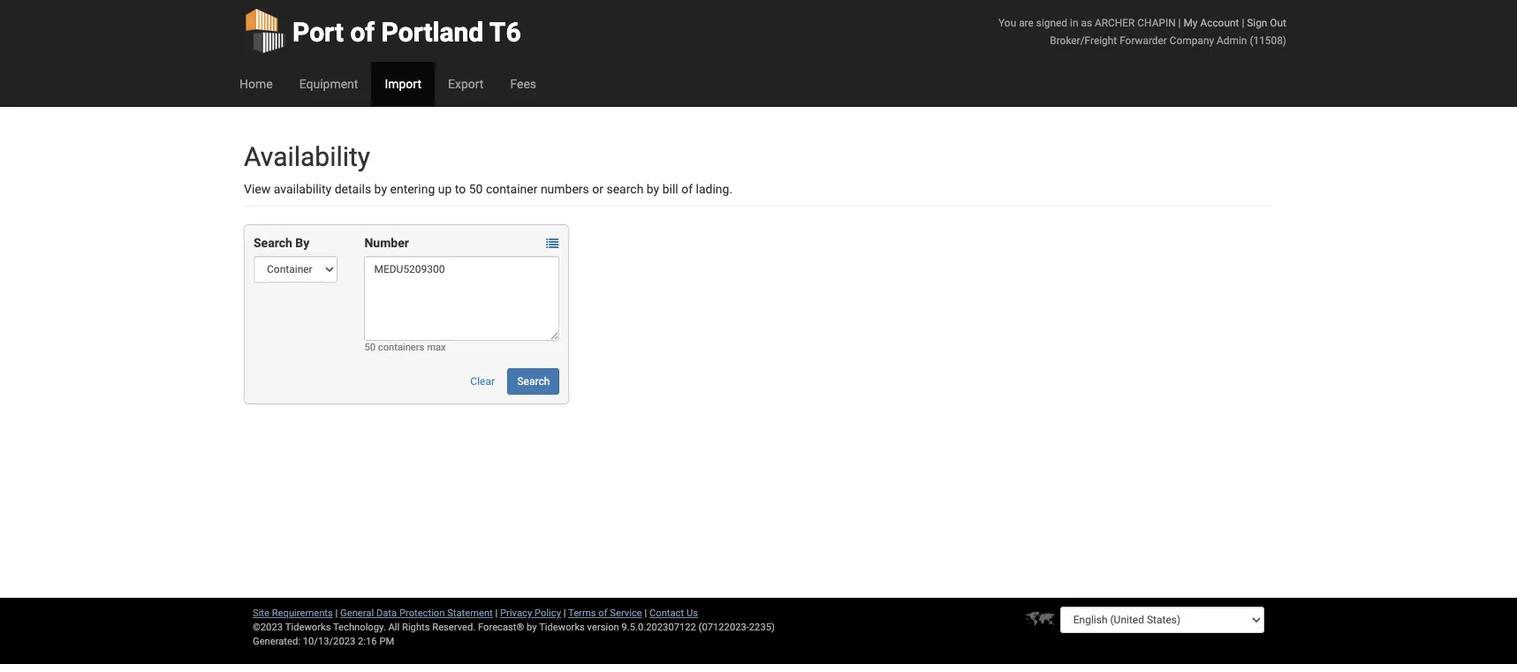 Task type: locate. For each thing, give the bounding box(es) containing it.
search
[[607, 182, 644, 196]]

forecast®
[[478, 622, 524, 634]]

number
[[364, 236, 409, 250]]

search for search
[[517, 376, 550, 388]]

data
[[376, 608, 397, 619]]

fees
[[510, 77, 536, 91]]

export
[[448, 77, 484, 91]]

by
[[295, 236, 309, 250]]

of
[[350, 17, 375, 48], [681, 182, 693, 196], [598, 608, 608, 619]]

as
[[1081, 17, 1092, 29]]

by
[[374, 182, 387, 196], [647, 182, 659, 196], [527, 622, 537, 634]]

1 horizontal spatial by
[[527, 622, 537, 634]]

portland
[[381, 17, 484, 48]]

1 vertical spatial of
[[681, 182, 693, 196]]

| left sign
[[1242, 17, 1244, 29]]

search left by
[[254, 236, 292, 250]]

home
[[239, 77, 273, 91]]

export button
[[435, 62, 497, 106]]

Number text field
[[364, 256, 560, 341]]

by left bill
[[647, 182, 659, 196]]

up
[[438, 182, 452, 196]]

clear
[[470, 376, 495, 388]]

0 vertical spatial of
[[350, 17, 375, 48]]

protection
[[399, 608, 445, 619]]

import button
[[371, 62, 435, 106]]

all
[[388, 622, 400, 634]]

0 vertical spatial search
[[254, 236, 292, 250]]

max
[[427, 342, 446, 353]]

9.5.0.202307122
[[622, 622, 696, 634]]

2 horizontal spatial of
[[681, 182, 693, 196]]

search right the 'clear' button
[[517, 376, 550, 388]]

1 horizontal spatial 50
[[469, 182, 483, 196]]

10/13/2023
[[303, 636, 355, 648]]

privacy policy link
[[500, 608, 561, 619]]

view
[[244, 182, 271, 196]]

50
[[469, 182, 483, 196], [364, 342, 376, 353]]

sign
[[1247, 17, 1268, 29]]

of inside site requirements | general data protection statement | privacy policy | terms of service | contact us ©2023 tideworks technology. all rights reserved. forecast® by tideworks version 9.5.0.202307122 (07122023-2235) generated: 10/13/2023 2:16 pm
[[598, 608, 608, 619]]

1 horizontal spatial of
[[598, 608, 608, 619]]

service
[[610, 608, 642, 619]]

search inside search button
[[517, 376, 550, 388]]

signed
[[1036, 17, 1068, 29]]

0 vertical spatial 50
[[469, 182, 483, 196]]

by down 'privacy policy' link
[[527, 622, 537, 634]]

equipment
[[299, 77, 358, 91]]

©2023 tideworks
[[253, 622, 331, 634]]

50 left containers
[[364, 342, 376, 353]]

2 vertical spatial of
[[598, 608, 608, 619]]

| left general
[[335, 608, 338, 619]]

of up version
[[598, 608, 608, 619]]

reserved.
[[432, 622, 476, 634]]

contact us link
[[649, 608, 698, 619]]

containers
[[378, 342, 424, 353]]

broker/freight
[[1050, 34, 1117, 47]]

lading.
[[696, 182, 733, 196]]

2:16
[[358, 636, 377, 648]]

1 horizontal spatial search
[[517, 376, 550, 388]]

search
[[254, 236, 292, 250], [517, 376, 550, 388]]

1 vertical spatial search
[[517, 376, 550, 388]]

of right bill
[[681, 182, 693, 196]]

0 horizontal spatial search
[[254, 236, 292, 250]]

us
[[687, 608, 698, 619]]

of right port
[[350, 17, 375, 48]]

|
[[1178, 17, 1181, 29], [1242, 17, 1244, 29], [335, 608, 338, 619], [495, 608, 498, 619], [564, 608, 566, 619], [645, 608, 647, 619]]

50 right to
[[469, 182, 483, 196]]

| up tideworks
[[564, 608, 566, 619]]

0 horizontal spatial of
[[350, 17, 375, 48]]

1 vertical spatial 50
[[364, 342, 376, 353]]

terms
[[568, 608, 596, 619]]

0 horizontal spatial 50
[[364, 342, 376, 353]]

by right 'details' at left top
[[374, 182, 387, 196]]



Task type: vqa. For each thing, say whether or not it's contained in the screenshot.
1:38
no



Task type: describe. For each thing, give the bounding box(es) containing it.
account
[[1200, 17, 1239, 29]]

availability
[[274, 182, 332, 196]]

you
[[999, 17, 1016, 29]]

port of portland t6
[[292, 17, 521, 48]]

(07122023-
[[699, 622, 749, 634]]

by inside site requirements | general data protection statement | privacy policy | terms of service | contact us ©2023 tideworks technology. all rights reserved. forecast® by tideworks version 9.5.0.202307122 (07122023-2235) generated: 10/13/2023 2:16 pm
[[527, 622, 537, 634]]

numbers
[[541, 182, 589, 196]]

forwarder
[[1120, 34, 1167, 47]]

terms of service link
[[568, 608, 642, 619]]

search button
[[508, 368, 560, 395]]

(11508)
[[1250, 34, 1287, 47]]

general
[[340, 608, 374, 619]]

search for search by
[[254, 236, 292, 250]]

details
[[335, 182, 371, 196]]

site
[[253, 608, 269, 619]]

availability
[[244, 141, 370, 172]]

clear button
[[461, 368, 505, 395]]

are
[[1019, 17, 1034, 29]]

| up forecast®
[[495, 608, 498, 619]]

or
[[592, 182, 604, 196]]

port
[[292, 17, 344, 48]]

fees button
[[497, 62, 550, 106]]

policy
[[535, 608, 561, 619]]

out
[[1270, 17, 1287, 29]]

entering
[[390, 182, 435, 196]]

chapin
[[1138, 17, 1176, 29]]

to
[[455, 182, 466, 196]]

site requirements | general data protection statement | privacy policy | terms of service | contact us ©2023 tideworks technology. all rights reserved. forecast® by tideworks version 9.5.0.202307122 (07122023-2235) generated: 10/13/2023 2:16 pm
[[253, 608, 775, 648]]

bill
[[662, 182, 678, 196]]

statement
[[447, 608, 493, 619]]

privacy
[[500, 608, 532, 619]]

company
[[1170, 34, 1214, 47]]

2235)
[[749, 622, 775, 634]]

show list image
[[546, 238, 559, 250]]

0 horizontal spatial by
[[374, 182, 387, 196]]

contact
[[649, 608, 684, 619]]

my
[[1184, 17, 1198, 29]]

site requirements link
[[253, 608, 333, 619]]

archer
[[1095, 17, 1135, 29]]

port of portland t6 link
[[244, 0, 521, 62]]

sign out link
[[1247, 17, 1287, 29]]

| left the my
[[1178, 17, 1181, 29]]

| up the 9.5.0.202307122
[[645, 608, 647, 619]]

generated:
[[253, 636, 300, 648]]

import
[[385, 77, 421, 91]]

rights
[[402, 622, 430, 634]]

pm
[[379, 636, 394, 648]]

search by
[[254, 236, 309, 250]]

requirements
[[272, 608, 333, 619]]

view availability details by entering up to 50 container numbers or search by bill of lading.
[[244, 182, 733, 196]]

50 containers max
[[364, 342, 446, 353]]

in
[[1070, 17, 1078, 29]]

my account link
[[1184, 17, 1239, 29]]

technology.
[[333, 622, 386, 634]]

you are signed in as archer chapin | my account | sign out broker/freight forwarder company admin (11508)
[[999, 17, 1287, 47]]

2 horizontal spatial by
[[647, 182, 659, 196]]

t6
[[489, 17, 521, 48]]

container
[[486, 182, 538, 196]]

home button
[[226, 62, 286, 106]]

tideworks
[[539, 622, 585, 634]]

equipment button
[[286, 62, 371, 106]]

version
[[587, 622, 619, 634]]

admin
[[1217, 34, 1247, 47]]

general data protection statement link
[[340, 608, 493, 619]]



